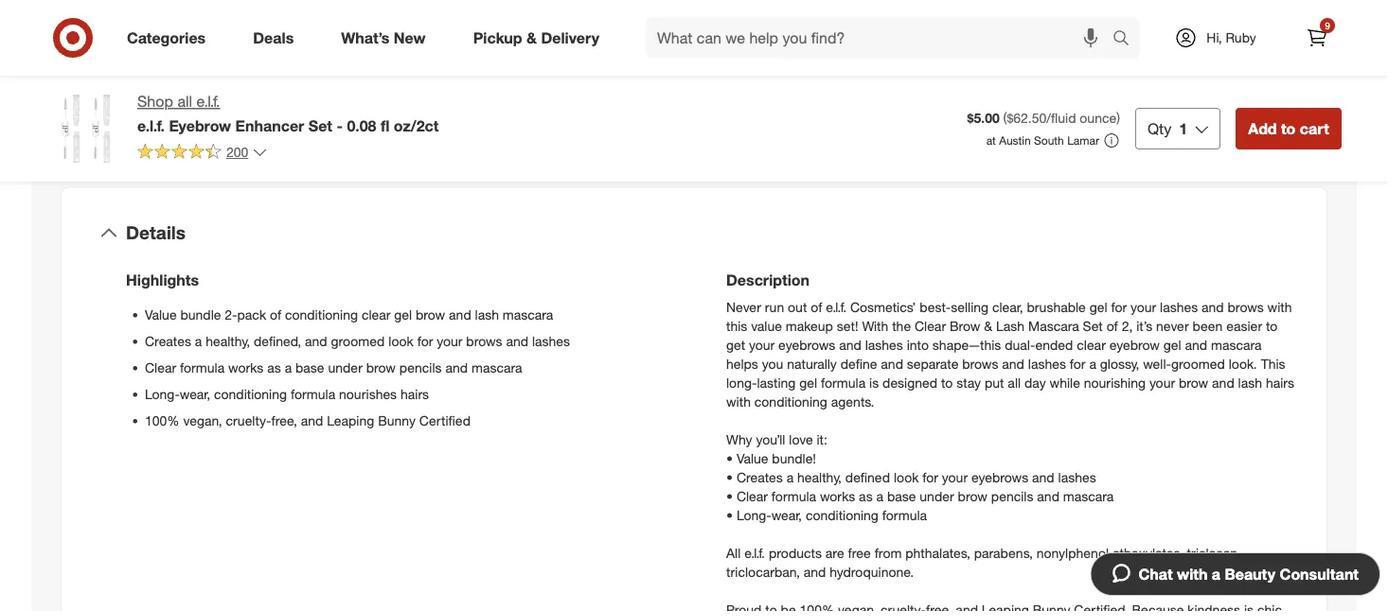 Task type: vqa. For each thing, say whether or not it's contained in the screenshot.
the curtain within the GoodGram Hotel Collection Fabric Shower Curtain Liners With Reinforced Hook Holes
no



Task type: locate. For each thing, give the bounding box(es) containing it.
advertisement region
[[717, 0, 1342, 64]]

0.08
[[347, 116, 376, 135]]

run
[[765, 299, 784, 315]]

value
[[751, 318, 782, 334]]

brow down been
[[1179, 375, 1208, 391]]

1 horizontal spatial hairs
[[1266, 375, 1294, 391]]

1 vertical spatial all
[[1008, 375, 1021, 391]]

set left '2,'
[[1083, 318, 1103, 334]]

0 horizontal spatial all
[[177, 92, 192, 111]]

eyebrows inside 'why you'll love it: • value bundle! • creates a healthy, defined look for your eyebrows and lashes • clear formula works as a base under brow pencils and mascara • long-wear, conditioning formula'
[[971, 469, 1028, 486]]

2 horizontal spatial brows
[[1228, 299, 1264, 315]]

1 horizontal spatial healthy,
[[797, 469, 842, 486]]

conditioning
[[285, 306, 358, 323], [214, 386, 287, 402], [754, 393, 827, 410], [806, 507, 879, 524]]

/fluid
[[1047, 110, 1076, 127]]

makeup
[[786, 318, 833, 334]]

0 vertical spatial clear
[[915, 318, 946, 334]]

2 vertical spatial to
[[941, 375, 953, 391]]

1 horizontal spatial wear,
[[771, 507, 802, 524]]

is
[[869, 375, 879, 391]]

to
[[1281, 119, 1296, 138], [1266, 318, 1278, 334], [941, 375, 953, 391]]

clear down why in the right of the page
[[737, 488, 768, 505]]

leaping
[[327, 412, 374, 429]]

a down triclosan,
[[1212, 565, 1221, 584]]

1 vertical spatial wear,
[[771, 507, 802, 524]]

lamar
[[1067, 134, 1099, 148]]

0 horizontal spatial to
[[941, 375, 953, 391]]

with up this
[[1267, 299, 1292, 315]]

fl
[[381, 116, 390, 135]]

clear formula works as a base under brow pencils and mascara
[[145, 359, 522, 376]]

sponsored
[[1286, 66, 1342, 80]]

beauty
[[1225, 565, 1276, 584]]

consultant
[[1280, 565, 1359, 584]]

0 vertical spatial creates
[[145, 333, 191, 349]]

1 vertical spatial &
[[984, 318, 992, 334]]

hairs
[[1266, 375, 1294, 391], [401, 386, 429, 402]]

to right easier at the right bottom of the page
[[1266, 318, 1278, 334]]

look inside 'why you'll love it: • value bundle! • creates a healthy, defined look for your eyebrows and lashes • clear formula works as a base under brow pencils and mascara • long-wear, conditioning formula'
[[894, 469, 919, 486]]

formula inside never run out of e.l.f. cosmetics' best-selling clear, brushable gel for your lashes and brows with this value makeup set! with the clear brow & lash mascara set of 2, it's never been easier to get your eyebrows and lashes into shape—this dual-ended clear eyebrow gel and mascara helps you naturally define and separate brows and lashes for a glossy, well-groomed look. this long-lasting gel formula is designed to stay put all day while nourishing your brow and lash hairs with conditioning agents.
[[821, 375, 866, 391]]

groomed down value bundle 2-pack of conditioning clear gel brow and lash mascara
[[331, 333, 385, 349]]

0 horizontal spatial with
[[726, 393, 751, 410]]

add to cart
[[1248, 119, 1329, 138]]

what's new link
[[325, 17, 449, 59]]

0 horizontal spatial pencils
[[399, 359, 442, 376]]

conditioning up "creates a healthy, defined, and groomed look for your brows and lashes"
[[285, 306, 358, 323]]

0 vertical spatial lash
[[475, 306, 499, 323]]

a down bundle
[[195, 333, 202, 349]]

day
[[1024, 375, 1046, 391]]

under up 'phthalates,'
[[920, 488, 954, 505]]

set inside shop all e.l.f. e.l.f. eyebrow enhancer set - 0.08 fl oz/2ct
[[308, 116, 332, 135]]

under down "creates a healthy, defined, and groomed look for your brows and lashes"
[[328, 359, 362, 376]]

nonylphenol
[[1037, 545, 1109, 561]]

brows up stay
[[962, 356, 998, 372]]

1 horizontal spatial groomed
[[1171, 356, 1225, 372]]

eyebrows up parabens, on the bottom
[[971, 469, 1028, 486]]

0 horizontal spatial look
[[388, 333, 414, 349]]

1 horizontal spatial look
[[894, 469, 919, 486]]

clear down the 'best-'
[[915, 318, 946, 334]]

4 • from the top
[[726, 507, 733, 524]]

triclocarban,
[[726, 564, 800, 580]]

healthy, down 2- at the bottom
[[206, 333, 250, 349]]

2 vertical spatial clear
[[737, 488, 768, 505]]

0 horizontal spatial &
[[526, 28, 537, 47]]

healthy, down bundle!
[[797, 469, 842, 486]]

with down long-
[[726, 393, 751, 410]]

all right "put"
[[1008, 375, 1021, 391]]

for right defined
[[922, 469, 938, 486]]

hairs up bunny
[[401, 386, 429, 402]]

all up eyebrow
[[177, 92, 192, 111]]

200
[[226, 144, 248, 160]]

ounce
[[1080, 110, 1116, 127]]

1 vertical spatial long-
[[737, 507, 771, 524]]

wear, up products
[[771, 507, 802, 524]]

1 vertical spatial look
[[894, 469, 919, 486]]

your down well-
[[1149, 375, 1175, 391]]

your inside 'why you'll love it: • value bundle! • creates a healthy, defined look for your eyebrows and lashes • clear formula works as a base under brow pencils and mascara • long-wear, conditioning formula'
[[942, 469, 968, 486]]

1 vertical spatial pencils
[[991, 488, 1033, 505]]

conditioning down lasting
[[754, 393, 827, 410]]

formula
[[180, 359, 225, 376], [821, 375, 866, 391], [291, 386, 335, 402], [772, 488, 816, 505], [882, 507, 927, 524]]

0 horizontal spatial set
[[308, 116, 332, 135]]

image gallery element
[[46, 0, 671, 100]]

e.l.f. up set!
[[826, 299, 847, 315]]

0 vertical spatial under
[[328, 359, 362, 376]]

0 horizontal spatial works
[[228, 359, 264, 376]]

long- up "100%"
[[145, 386, 180, 402]]

0 vertical spatial clear
[[362, 306, 390, 323]]

1 vertical spatial clear
[[1077, 337, 1106, 353]]

certified
[[419, 412, 471, 429]]

base inside 'why you'll love it: • value bundle! • creates a healthy, defined look for your eyebrows and lashes • clear formula works as a base under brow pencils and mascara • long-wear, conditioning formula'
[[887, 488, 916, 505]]

pencils
[[399, 359, 442, 376], [991, 488, 1033, 505]]

0 vertical spatial healthy,
[[206, 333, 250, 349]]

categories
[[127, 28, 206, 47]]

set left "-"
[[308, 116, 332, 135]]

1 vertical spatial groomed
[[1171, 356, 1225, 372]]

creates a healthy, defined, and groomed look for your brows and lashes
[[145, 333, 570, 349]]

phthalates,
[[905, 545, 970, 561]]

value inside 'why you'll love it: • value bundle! • creates a healthy, defined look for your eyebrows and lashes • clear formula works as a base under brow pencils and mascara • long-wear, conditioning formula'
[[737, 450, 768, 467]]

groomed
[[331, 333, 385, 349], [1171, 356, 1225, 372]]

creates
[[145, 333, 191, 349], [737, 469, 783, 486]]

value
[[145, 306, 177, 323], [737, 450, 768, 467]]

your up it's
[[1131, 299, 1156, 315]]

1 vertical spatial brows
[[466, 333, 502, 349]]

pencils inside 'why you'll love it: • value bundle! • creates a healthy, defined look for your eyebrows and lashes • clear formula works as a base under brow pencils and mascara • long-wear, conditioning formula'
[[991, 488, 1033, 505]]

1 horizontal spatial as
[[859, 488, 873, 505]]

designed
[[883, 375, 938, 391]]

1 horizontal spatial brows
[[962, 356, 998, 372]]

clear up "creates a healthy, defined, and groomed look for your brows and lashes"
[[362, 306, 390, 323]]

(
[[1003, 110, 1007, 127]]

0 vertical spatial eyebrows
[[778, 337, 835, 353]]

3 • from the top
[[726, 488, 733, 505]]

base up long-wear, conditioning formula nourishes hairs
[[295, 359, 324, 376]]

defined
[[845, 469, 890, 486]]

value down highlights
[[145, 306, 177, 323]]

1 horizontal spatial under
[[920, 488, 954, 505]]

eyebrows inside never run out of e.l.f. cosmetics' best-selling clear, brushable gel for your lashes and brows with this value makeup set! with the clear brow & lash mascara set of 2, it's never been easier to get your eyebrows and lashes into shape—this dual-ended clear eyebrow gel and mascara helps you naturally define and separate brows and lashes for a glossy, well-groomed look. this long-lasting gel formula is designed to stay put all day while nourishing your brow and lash hairs with conditioning agents.
[[778, 337, 835, 353]]

1 horizontal spatial clear
[[737, 488, 768, 505]]

all inside never run out of e.l.f. cosmetics' best-selling clear, brushable gel for your lashes and brows with this value makeup set! with the clear brow & lash mascara set of 2, it's never been easier to get your eyebrows and lashes into shape—this dual-ended clear eyebrow gel and mascara helps you naturally define and separate brows and lashes for a glossy, well-groomed look. this long-lasting gel formula is designed to stay put all day while nourishing your brow and lash hairs with conditioning agents.
[[1008, 375, 1021, 391]]

hi, ruby
[[1207, 29, 1256, 46]]

lash inside never run out of e.l.f. cosmetics' best-selling clear, brushable gel for your lashes and brows with this value makeup set! with the clear brow & lash mascara set of 2, it's never been easier to get your eyebrows and lashes into shape—this dual-ended clear eyebrow gel and mascara helps you naturally define and separate brows and lashes for a glossy, well-groomed look. this long-lasting gel formula is designed to stay put all day while nourishing your brow and lash hairs with conditioning agents.
[[1238, 375, 1262, 391]]

0 horizontal spatial base
[[295, 359, 324, 376]]

creates down bundle
[[145, 333, 191, 349]]

pack
[[237, 306, 266, 323]]

clear up "100%"
[[145, 359, 176, 376]]

separate
[[907, 356, 959, 372]]

for up the while
[[1070, 356, 1086, 372]]

1 horizontal spatial base
[[887, 488, 916, 505]]

with down triclosan,
[[1177, 565, 1208, 584]]

0 vertical spatial to
[[1281, 119, 1296, 138]]

0 horizontal spatial brows
[[466, 333, 502, 349]]

•
[[726, 450, 733, 467], [726, 469, 733, 486], [726, 488, 733, 505], [726, 507, 733, 524]]

0 vertical spatial &
[[526, 28, 537, 47]]

enhancer
[[235, 116, 304, 135]]

1 horizontal spatial lash
[[1238, 375, 1262, 391]]

& right pickup
[[526, 28, 537, 47]]

a down bundle!
[[787, 469, 794, 486]]

set inside never run out of e.l.f. cosmetics' best-selling clear, brushable gel for your lashes and brows with this value makeup set! with the clear brow & lash mascara set of 2, it's never been easier to get your eyebrows and lashes into shape—this dual-ended clear eyebrow gel and mascara helps you naturally define and separate brows and lashes for a glossy, well-groomed look. this long-lasting gel formula is designed to stay put all day while nourishing your brow and lash hairs with conditioning agents.
[[1083, 318, 1103, 334]]

creates down bundle!
[[737, 469, 783, 486]]

gel
[[1090, 299, 1107, 315], [394, 306, 412, 323], [1164, 337, 1181, 353], [799, 375, 817, 391]]

0 horizontal spatial wear,
[[180, 386, 210, 402]]

1 vertical spatial under
[[920, 488, 954, 505]]

1 horizontal spatial clear
[[1077, 337, 1106, 353]]

show fewer images
[[292, 70, 425, 89]]

0 horizontal spatial of
[[270, 306, 281, 323]]

0 horizontal spatial long-
[[145, 386, 180, 402]]

0 vertical spatial all
[[177, 92, 192, 111]]

hairs down this
[[1266, 375, 1294, 391]]

1 vertical spatial set
[[1083, 318, 1103, 334]]

0 vertical spatial with
[[1267, 299, 1292, 315]]

100% vegan, cruelty-free, and leaping bunny certified
[[145, 412, 471, 429]]

for
[[1111, 299, 1127, 315], [417, 333, 433, 349], [1070, 356, 1086, 372], [922, 469, 938, 486]]

1 vertical spatial healthy,
[[797, 469, 842, 486]]

1 horizontal spatial all
[[1008, 375, 1021, 391]]

gel up "creates a healthy, defined, and groomed look for your brows and lashes"
[[394, 306, 412, 323]]

1 horizontal spatial eyebrows
[[971, 469, 1028, 486]]

1 vertical spatial creates
[[737, 469, 783, 486]]

1 vertical spatial value
[[737, 450, 768, 467]]

as down defined,
[[267, 359, 281, 376]]

set!
[[837, 318, 858, 334]]

pickup
[[473, 28, 522, 47]]

helps
[[726, 356, 758, 372]]

look right defined
[[894, 469, 919, 486]]

as down defined
[[859, 488, 873, 505]]

0 vertical spatial long-
[[145, 386, 180, 402]]

1 vertical spatial clear
[[145, 359, 176, 376]]

why you'll love it: • value bundle! • creates a healthy, defined look for your eyebrows and lashes • clear formula works as a base under brow pencils and mascara • long-wear, conditioning formula
[[726, 431, 1114, 524]]

of right 'pack'
[[270, 306, 281, 323]]

brows up the certified
[[466, 333, 502, 349]]

What can we help you find? suggestions appear below search field
[[646, 17, 1117, 59]]

your down value
[[749, 337, 775, 353]]

long- up the all
[[737, 507, 771, 524]]

e.l.f. up triclocarban, at the bottom right of the page
[[744, 545, 765, 561]]

long- inside 'why you'll love it: • value bundle! • creates a healthy, defined look for your eyebrows and lashes • clear formula works as a base under brow pencils and mascara • long-wear, conditioning formula'
[[737, 507, 771, 524]]

wear, up vegan,
[[180, 386, 210, 402]]

pencils up parabens, on the bottom
[[991, 488, 1033, 505]]

0 vertical spatial pencils
[[399, 359, 442, 376]]

1 horizontal spatial works
[[820, 488, 855, 505]]

clear up glossy,
[[1077, 337, 1106, 353]]

0 vertical spatial set
[[308, 116, 332, 135]]

your up 'phthalates,'
[[942, 469, 968, 486]]

0 horizontal spatial eyebrows
[[778, 337, 835, 353]]

1 horizontal spatial set
[[1083, 318, 1103, 334]]

image of e.l.f. eyebrow enhancer set - 0.08 fl oz/2ct image
[[46, 91, 122, 167]]

lashes
[[1160, 299, 1198, 315], [532, 333, 570, 349], [865, 337, 903, 353], [1028, 356, 1066, 372], [1058, 469, 1096, 486]]

conditioning inside 'why you'll love it: • value bundle! • creates a healthy, defined look for your eyebrows and lashes • clear formula works as a base under brow pencils and mascara • long-wear, conditioning formula'
[[806, 507, 879, 524]]

brows up easier at the right bottom of the page
[[1228, 299, 1264, 315]]

eyebrow
[[1109, 337, 1160, 353]]

long-
[[726, 375, 757, 391]]

conditioning up are
[[806, 507, 879, 524]]

e.l.f. down shop
[[137, 116, 165, 135]]

e.l.f. inside "all e.l.f. products are free from phthalates, parabens, nonylphenol ethoxylates, triclosan, triclocarban, and hydroquinone."
[[744, 545, 765, 561]]

2 vertical spatial with
[[1177, 565, 1208, 584]]

of left '2,'
[[1107, 318, 1118, 334]]

austin
[[999, 134, 1031, 148]]

a left glossy,
[[1089, 356, 1096, 372]]

formula up agents.
[[821, 375, 866, 391]]

1 horizontal spatial &
[[984, 318, 992, 334]]

as inside 'why you'll love it: • value bundle! • creates a healthy, defined look for your eyebrows and lashes • clear formula works as a base under brow pencils and mascara • long-wear, conditioning formula'
[[859, 488, 873, 505]]

brow inside 'why you'll love it: • value bundle! • creates a healthy, defined look for your eyebrows and lashes • clear formula works as a base under brow pencils and mascara • long-wear, conditioning formula'
[[958, 488, 987, 505]]

1 horizontal spatial pencils
[[991, 488, 1033, 505]]

0 horizontal spatial creates
[[145, 333, 191, 349]]

value bundle 2-pack of conditioning clear gel brow and lash mascara
[[145, 306, 553, 323]]

value down why in the right of the page
[[737, 450, 768, 467]]

& left lash
[[984, 318, 992, 334]]

to left stay
[[941, 375, 953, 391]]

0 horizontal spatial as
[[267, 359, 281, 376]]

works down defined,
[[228, 359, 264, 376]]

search button
[[1104, 17, 1150, 62]]

brow
[[416, 306, 445, 323], [366, 359, 396, 376], [1179, 375, 1208, 391], [958, 488, 987, 505]]

0 vertical spatial look
[[388, 333, 414, 349]]

1 horizontal spatial long-
[[737, 507, 771, 524]]

0 horizontal spatial value
[[145, 306, 177, 323]]

1 vertical spatial lash
[[1238, 375, 1262, 391]]

1 vertical spatial eyebrows
[[971, 469, 1028, 486]]

eyebrows down the "makeup"
[[778, 337, 835, 353]]

to right add
[[1281, 119, 1296, 138]]

works
[[228, 359, 264, 376], [820, 488, 855, 505]]

are
[[825, 545, 844, 561]]

1 horizontal spatial of
[[811, 299, 822, 315]]

cosmetics'
[[850, 299, 916, 315]]

0 vertical spatial brows
[[1228, 299, 1264, 315]]

parabens,
[[974, 545, 1033, 561]]

shape—this
[[933, 337, 1001, 353]]

&
[[526, 28, 537, 47], [984, 318, 992, 334]]

1 vertical spatial base
[[887, 488, 916, 505]]

look down value bundle 2-pack of conditioning clear gel brow and lash mascara
[[388, 333, 414, 349]]

1 horizontal spatial to
[[1266, 318, 1278, 334]]

look.
[[1229, 356, 1257, 372]]

lash
[[475, 306, 499, 323], [1238, 375, 1262, 391]]

2 horizontal spatial clear
[[915, 318, 946, 334]]

formula up vegan,
[[180, 359, 225, 376]]

fewer
[[335, 70, 372, 89]]

what's new
[[341, 28, 426, 47]]

0 horizontal spatial healthy,
[[206, 333, 250, 349]]

base down defined
[[887, 488, 916, 505]]

of right out
[[811, 299, 822, 315]]

$5.00 ( $62.50 /fluid ounce )
[[967, 110, 1120, 127]]

clear
[[362, 306, 390, 323], [1077, 337, 1106, 353]]

brow up parabens, on the bottom
[[958, 488, 987, 505]]

200 link
[[137, 143, 267, 165]]

1 horizontal spatial with
[[1177, 565, 1208, 584]]

and
[[1202, 299, 1224, 315], [449, 306, 471, 323], [305, 333, 327, 349], [506, 333, 528, 349], [839, 337, 861, 353], [1185, 337, 1207, 353], [881, 356, 903, 372], [1002, 356, 1024, 372], [445, 359, 468, 376], [1212, 375, 1234, 391], [301, 412, 323, 429], [1032, 469, 1054, 486], [1037, 488, 1059, 505], [804, 564, 826, 580]]

works down defined
[[820, 488, 855, 505]]

2 horizontal spatial to
[[1281, 119, 1296, 138]]

set
[[308, 116, 332, 135], [1083, 318, 1103, 334]]

pencils up bunny
[[399, 359, 442, 376]]

well-
[[1143, 356, 1171, 372]]

formula up the from
[[882, 507, 927, 524]]

2 vertical spatial brows
[[962, 356, 998, 372]]

brow up "creates a healthy, defined, and groomed look for your brows and lashes"
[[416, 306, 445, 323]]

look
[[388, 333, 414, 349], [894, 469, 919, 486]]

1 horizontal spatial value
[[737, 450, 768, 467]]

1 vertical spatial works
[[820, 488, 855, 505]]

groomed down been
[[1171, 356, 1225, 372]]

1 vertical spatial as
[[859, 488, 873, 505]]

0 vertical spatial groomed
[[331, 333, 385, 349]]

all inside shop all e.l.f. e.l.f. eyebrow enhancer set - 0.08 fl oz/2ct
[[177, 92, 192, 111]]



Task type: describe. For each thing, give the bounding box(es) containing it.
pickup & delivery
[[473, 28, 599, 47]]

add to cart button
[[1236, 108, 1342, 150]]

0 vertical spatial wear,
[[180, 386, 210, 402]]

healthy, inside 'why you'll love it: • value bundle! • creates a healthy, defined look for your eyebrows and lashes • clear formula works as a base under brow pencils and mascara • long-wear, conditioning formula'
[[797, 469, 842, 486]]

get
[[726, 337, 745, 353]]

and inside "all e.l.f. products are free from phthalates, parabens, nonylphenol ethoxylates, triclosan, triclocarban, and hydroquinone."
[[804, 564, 826, 580]]

cart
[[1300, 119, 1329, 138]]

cruelty-
[[226, 412, 271, 429]]

gel down never
[[1164, 337, 1181, 353]]

e.l.f. inside never run out of e.l.f. cosmetics' best-selling clear, brushable gel for your lashes and brows with this value makeup set! with the clear brow & lash mascara set of 2, it's never been easier to get your eyebrows and lashes into shape—this dual-ended clear eyebrow gel and mascara helps you naturally define and separate brows and lashes for a glossy, well-groomed look. this long-lasting gel formula is designed to stay put all day while nourishing your brow and lash hairs with conditioning agents.
[[826, 299, 847, 315]]

0 vertical spatial works
[[228, 359, 264, 376]]

0 horizontal spatial under
[[328, 359, 362, 376]]

with inside button
[[1177, 565, 1208, 584]]

clear inside never run out of e.l.f. cosmetics' best-selling clear, brushable gel for your lashes and brows with this value makeup set! with the clear brow & lash mascara set of 2, it's never been easier to get your eyebrows and lashes into shape—this dual-ended clear eyebrow gel and mascara helps you naturally define and separate brows and lashes for a glossy, well-groomed look. this long-lasting gel formula is designed to stay put all day while nourishing your brow and lash hairs with conditioning agents.
[[1077, 337, 1106, 353]]

bundle!
[[772, 450, 816, 467]]

search
[[1104, 30, 1150, 49]]

stay
[[957, 375, 981, 391]]

this
[[726, 318, 747, 334]]

0 vertical spatial value
[[145, 306, 177, 323]]

while
[[1050, 375, 1080, 391]]

at
[[986, 134, 996, 148]]

a inside never run out of e.l.f. cosmetics' best-selling clear, brushable gel for your lashes and brows with this value makeup set! with the clear brow & lash mascara set of 2, it's never been easier to get your eyebrows and lashes into shape—this dual-ended clear eyebrow gel and mascara helps you naturally define and separate brows and lashes for a glossy, well-groomed look. this long-lasting gel formula is designed to stay put all day while nourishing your brow and lash hairs with conditioning agents.
[[1089, 356, 1096, 372]]

show fewer images button
[[280, 59, 438, 100]]

2 • from the top
[[726, 469, 733, 486]]

hairs inside never run out of e.l.f. cosmetics' best-selling clear, brushable gel for your lashes and brows with this value makeup set! with the clear brow & lash mascara set of 2, it's never been easier to get your eyebrows and lashes into shape—this dual-ended clear eyebrow gel and mascara helps you naturally define and separate brows and lashes for a glossy, well-groomed look. this long-lasting gel formula is designed to stay put all day while nourishing your brow and lash hairs with conditioning agents.
[[1266, 375, 1294, 391]]

clear inside 'why you'll love it: • value bundle! • creates a healthy, defined look for your eyebrows and lashes • clear formula works as a base under brow pencils and mascara • long-wear, conditioning formula'
[[737, 488, 768, 505]]

0 vertical spatial as
[[267, 359, 281, 376]]

naturally
[[787, 356, 837, 372]]

free,
[[271, 412, 297, 429]]

wear, inside 'why you'll love it: • value bundle! • creates a healthy, defined look for your eyebrows and lashes • clear formula works as a base under brow pencils and mascara • long-wear, conditioning formula'
[[771, 507, 802, 524]]

clear,
[[992, 299, 1023, 315]]

groomed inside never run out of e.l.f. cosmetics' best-selling clear, brushable gel for your lashes and brows with this value makeup set! with the clear brow & lash mascara set of 2, it's never been easier to get your eyebrows and lashes into shape—this dual-ended clear eyebrow gel and mascara helps you naturally define and separate brows and lashes for a glossy, well-groomed look. this long-lasting gel formula is designed to stay put all day while nourishing your brow and lash hairs with conditioning agents.
[[1171, 356, 1225, 372]]

delivery
[[541, 28, 599, 47]]

what's
[[341, 28, 390, 47]]

creates inside 'why you'll love it: • value bundle! • creates a healthy, defined look for your eyebrows and lashes • clear formula works as a base under brow pencils and mascara • long-wear, conditioning formula'
[[737, 469, 783, 486]]

1 vertical spatial with
[[726, 393, 751, 410]]

mascara inside 'why you'll love it: • value bundle! • creates a healthy, defined look for your eyebrows and lashes • clear formula works as a base under brow pencils and mascara • long-wear, conditioning formula'
[[1063, 488, 1114, 505]]

$62.50
[[1007, 110, 1047, 127]]

2 horizontal spatial of
[[1107, 318, 1118, 334]]

chat with a beauty consultant button
[[1090, 553, 1381, 597]]

never
[[726, 299, 761, 315]]

0 horizontal spatial hairs
[[401, 386, 429, 402]]

e.l.f. up eyebrow
[[196, 92, 220, 111]]

2-
[[225, 306, 237, 323]]

for down value bundle 2-pack of conditioning clear gel brow and lash mascara
[[417, 333, 433, 349]]

works inside 'why you'll love it: • value bundle! • creates a healthy, defined look for your eyebrows and lashes • clear formula works as a base under brow pencils and mascara • long-wear, conditioning formula'
[[820, 488, 855, 505]]

formula up the 100% vegan, cruelty-free, and leaping bunny certified
[[291, 386, 335, 402]]

conditioning inside never run out of e.l.f. cosmetics' best-selling clear, brushable gel for your lashes and brows with this value makeup set! with the clear brow & lash mascara set of 2, it's never been easier to get your eyebrows and lashes into shape—this dual-ended clear eyebrow gel and mascara helps you naturally define and separate brows and lashes for a glossy, well-groomed look. this long-lasting gel formula is designed to stay put all day while nourishing your brow and lash hairs with conditioning agents.
[[754, 393, 827, 410]]

conditioning up cruelty-
[[214, 386, 287, 402]]

100%
[[145, 412, 180, 429]]

lashes inside 'why you'll love it: • value bundle! • creates a healthy, defined look for your eyebrows and lashes • clear formula works as a base under brow pencils and mascara • long-wear, conditioning formula'
[[1058, 469, 1096, 486]]

0 vertical spatial base
[[295, 359, 324, 376]]

bundle
[[180, 306, 221, 323]]

with
[[862, 318, 888, 334]]

1 • from the top
[[726, 450, 733, 467]]

your up the certified
[[437, 333, 463, 349]]

long-wear, conditioning formula nourishes hairs
[[145, 386, 429, 402]]

add
[[1248, 119, 1277, 138]]

oz/2ct
[[394, 116, 439, 135]]

show
[[292, 70, 331, 89]]

define
[[841, 356, 877, 372]]

free
[[848, 545, 871, 561]]

triclosan,
[[1187, 545, 1241, 561]]

at austin south lamar
[[986, 134, 1099, 148]]

1 vertical spatial to
[[1266, 318, 1278, 334]]

0 horizontal spatial lash
[[475, 306, 499, 323]]

2 horizontal spatial with
[[1267, 299, 1292, 315]]

defined,
[[254, 333, 301, 349]]

why
[[726, 431, 752, 448]]

all
[[726, 545, 741, 561]]

all e.l.f. products are free from phthalates, parabens, nonylphenol ethoxylates, triclosan, triclocarban, and hydroquinone.
[[726, 545, 1241, 580]]

0 horizontal spatial groomed
[[331, 333, 385, 349]]

under inside 'why you'll love it: • value bundle! • creates a healthy, defined look for your eyebrows and lashes • clear formula works as a base under brow pencils and mascara • long-wear, conditioning formula'
[[920, 488, 954, 505]]

categories link
[[111, 17, 229, 59]]

gel right brushable
[[1090, 299, 1107, 315]]

description
[[726, 271, 810, 290]]

out
[[788, 299, 807, 315]]

you
[[762, 356, 783, 372]]

chat
[[1139, 565, 1173, 584]]

ruby
[[1226, 29, 1256, 46]]

$5.00
[[967, 110, 1000, 127]]

mascara inside never run out of e.l.f. cosmetics' best-selling clear, brushable gel for your lashes and brows with this value makeup set! with the clear brow & lash mascara set of 2, it's never been easier to get your eyebrows and lashes into shape—this dual-ended clear eyebrow gel and mascara helps you naturally define and separate brows and lashes for a glossy, well-groomed look. this long-lasting gel formula is designed to stay put all day while nourishing your brow and lash hairs with conditioning agents.
[[1211, 337, 1262, 353]]

shop
[[137, 92, 173, 111]]

never run out of e.l.f. cosmetics' best-selling clear, brushable gel for your lashes and brows with this value makeup set! with the clear brow & lash mascara set of 2, it's never been easier to get your eyebrows and lashes into shape—this dual-ended clear eyebrow gel and mascara helps you naturally define and separate brows and lashes for a glossy, well-groomed look. this long-lasting gel formula is designed to stay put all day while nourishing your brow and lash hairs with conditioning agents.
[[726, 299, 1294, 410]]

it's
[[1136, 318, 1152, 334]]

brow inside never run out of e.l.f. cosmetics' best-selling clear, brushable gel for your lashes and brows with this value makeup set! with the clear brow & lash mascara set of 2, it's never been easier to get your eyebrows and lashes into shape—this dual-ended clear eyebrow gel and mascara helps you naturally define and separate brows and lashes for a glossy, well-groomed look. this long-lasting gel formula is designed to stay put all day while nourishing your brow and lash hairs with conditioning agents.
[[1179, 375, 1208, 391]]

hi,
[[1207, 29, 1222, 46]]

shop all e.l.f. e.l.f. eyebrow enhancer set - 0.08 fl oz/2ct
[[137, 92, 439, 135]]

into
[[907, 337, 929, 353]]

it:
[[817, 431, 827, 448]]

for up '2,'
[[1111, 299, 1127, 315]]

this
[[1261, 356, 1285, 372]]

)
[[1116, 110, 1120, 127]]

deals link
[[237, 17, 317, 59]]

lasting
[[757, 375, 796, 391]]

0 horizontal spatial clear
[[145, 359, 176, 376]]

been
[[1193, 318, 1223, 334]]

to inside button
[[1281, 119, 1296, 138]]

vegan,
[[183, 412, 222, 429]]

a up long-wear, conditioning formula nourishes hairs
[[285, 359, 292, 376]]

gel down naturally
[[799, 375, 817, 391]]

lash
[[996, 318, 1025, 334]]

new
[[394, 28, 426, 47]]

brow
[[950, 318, 980, 334]]

you'll
[[756, 431, 785, 448]]

a down defined
[[876, 488, 883, 505]]

hydroquinone.
[[830, 564, 914, 580]]

& inside never run out of e.l.f. cosmetics' best-selling clear, brushable gel for your lashes and brows with this value makeup set! with the clear brow & lash mascara set of 2, it's never been easier to get your eyebrows and lashes into shape—this dual-ended clear eyebrow gel and mascara helps you naturally define and separate brows and lashes for a glossy, well-groomed look. this long-lasting gel formula is designed to stay put all day while nourishing your brow and lash hairs with conditioning agents.
[[984, 318, 992, 334]]

a inside button
[[1212, 565, 1221, 584]]

0 horizontal spatial clear
[[362, 306, 390, 323]]

formula down bundle!
[[772, 488, 816, 505]]

9 link
[[1296, 17, 1338, 59]]

products
[[769, 545, 822, 561]]

love
[[789, 431, 813, 448]]

ethoxylates,
[[1112, 545, 1183, 561]]

9
[[1325, 19, 1330, 31]]

bunny
[[378, 412, 416, 429]]

clear inside never run out of e.l.f. cosmetics' best-selling clear, brushable gel for your lashes and brows with this value makeup set! with the clear brow & lash mascara set of 2, it's never been easier to get your eyebrows and lashes into shape—this dual-ended clear eyebrow gel and mascara helps you naturally define and separate brows and lashes for a glossy, well-groomed look. this long-lasting gel formula is designed to stay put all day while nourishing your brow and lash hairs with conditioning agents.
[[915, 318, 946, 334]]

ended
[[1035, 337, 1073, 353]]

mascara
[[1028, 318, 1079, 334]]

2,
[[1122, 318, 1133, 334]]

selling
[[951, 299, 989, 315]]

-
[[337, 116, 343, 135]]

for inside 'why you'll love it: • value bundle! • creates a healthy, defined look for your eyebrows and lashes • clear formula works as a base under brow pencils and mascara • long-wear, conditioning formula'
[[922, 469, 938, 486]]

brow up "nourishes"
[[366, 359, 396, 376]]

glossy,
[[1100, 356, 1139, 372]]

the
[[892, 318, 911, 334]]

1
[[1179, 119, 1188, 138]]



